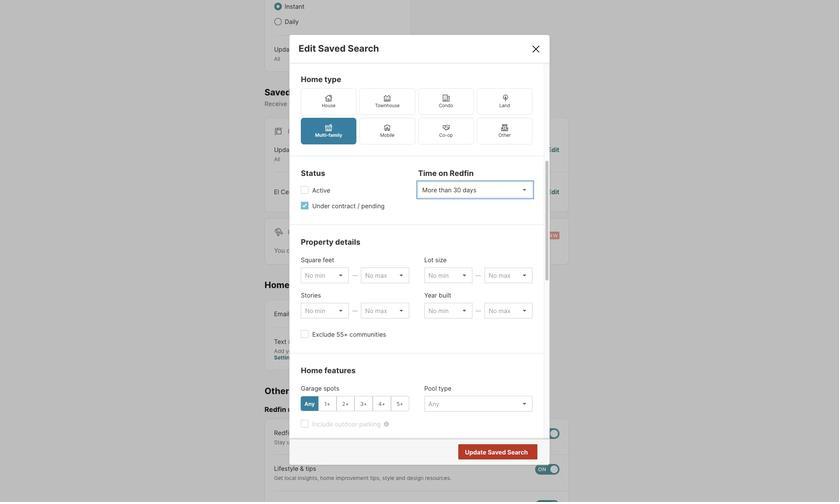 Task type: describe. For each thing, give the bounding box(es) containing it.
— for square feet
[[352, 272, 358, 279]]

1 vertical spatial edit
[[548, 146, 559, 154]]

always on
[[372, 310, 401, 318]]

exclude 55+ communities
[[312, 331, 386, 339]]

Co-op checkbox
[[418, 118, 474, 145]]

size
[[435, 256, 447, 264]]

phone
[[298, 348, 314, 354]]

5+ radio
[[391, 396, 409, 412]]

saved searches receive timely notifications based on your preferred search filters.
[[265, 87, 455, 108]]

always
[[372, 310, 392, 318]]

Instant radio
[[274, 3, 282, 10]]

text (sms)
[[274, 338, 306, 346]]

1 types from the top
[[297, 46, 313, 53]]

year built
[[424, 292, 451, 299]]

option group for garage spots
[[301, 396, 409, 412]]

no
[[497, 449, 506, 457]]

Mobile checkbox
[[360, 118, 415, 145]]

include outdoor parking
[[312, 421, 381, 428]]

el cerrito test 1
[[274, 188, 319, 196]]

features
[[325, 366, 356, 376]]

home for home features
[[301, 366, 323, 376]]

4+
[[378, 401, 385, 407]]

for rent
[[288, 229, 318, 236]]

results
[[507, 449, 527, 457]]

number
[[316, 348, 335, 354]]

update inside update saved search button
[[465, 449, 486, 457]]

home,
[[442, 439, 458, 446]]

test
[[302, 188, 315, 196]]

resources.
[[425, 475, 451, 482]]

— for year built
[[476, 308, 481, 314]]

sale
[[302, 128, 317, 136]]

&
[[300, 465, 304, 473]]

receive
[[265, 100, 287, 108]]

tips,
[[370, 475, 381, 482]]

feet
[[323, 256, 334, 264]]

home for home type
[[301, 75, 323, 84]]

2 types from the top
[[297, 146, 313, 154]]

family
[[329, 132, 342, 138]]

3+ radio
[[355, 396, 373, 412]]

2+
[[342, 401, 349, 407]]

lot
[[424, 256, 434, 264]]

details
[[335, 238, 360, 247]]

you
[[274, 247, 285, 254]]

stories
[[301, 292, 321, 299]]

in
[[336, 348, 341, 354]]

redfin news stay up to date on redfin's tools and features, how to buy or sell a home, and connect with an agent.
[[274, 429, 528, 446]]

add
[[274, 348, 284, 354]]

you can create saved searches while searching for
[[274, 247, 423, 254]]

co-op
[[439, 132, 453, 138]]

under
[[312, 202, 330, 210]]

home
[[320, 475, 334, 482]]

(sms)
[[288, 338, 306, 346]]

lifestyle & tips get local insights, home improvement tips, style and design resources.
[[274, 465, 451, 482]]

mobile
[[380, 132, 395, 138]]

multi-family
[[315, 132, 342, 138]]

edit saved search element
[[299, 43, 522, 54]]

pool type
[[424, 385, 451, 393]]

home for home tours
[[265, 280, 290, 291]]

2 all from the top
[[274, 156, 280, 163]]

— for stories
[[352, 308, 358, 314]]

style
[[382, 475, 394, 482]]

home features
[[301, 366, 356, 376]]

connect
[[470, 439, 491, 446]]

tours
[[292, 280, 314, 291]]

with
[[492, 439, 503, 446]]

saved up home type
[[318, 43, 346, 54]]

while
[[367, 247, 382, 254]]

parking
[[359, 421, 381, 428]]

2 vertical spatial edit
[[548, 188, 559, 196]]

on right always
[[394, 310, 401, 318]]

email
[[274, 310, 289, 318]]

op
[[447, 132, 453, 138]]

outdoor
[[335, 421, 358, 428]]

update saved search
[[465, 449, 528, 457]]

condo
[[439, 103, 453, 108]]

how
[[392, 439, 402, 446]]

edit inside dialog
[[299, 43, 316, 54]]

property
[[301, 238, 334, 247]]

pool
[[424, 385, 437, 393]]

no results button
[[488, 445, 536, 461]]

searches inside saved searches receive timely notifications based on your preferred search filters.
[[293, 87, 333, 98]]

news
[[294, 429, 309, 437]]

property details
[[301, 238, 360, 247]]

2+ radio
[[336, 396, 355, 412]]

features,
[[368, 439, 390, 446]]

other emails
[[265, 386, 319, 397]]

saved inside button
[[488, 449, 506, 457]]

an
[[504, 439, 511, 446]]

Multi-family checkbox
[[301, 118, 357, 145]]

sell
[[428, 439, 436, 446]]

design
[[407, 475, 424, 482]]

/
[[358, 202, 360, 210]]

emails
[[291, 386, 319, 397]]

account settings
[[274, 348, 364, 361]]

saved up feet
[[319, 247, 336, 254]]

redfin updates
[[265, 406, 315, 414]]

for sale
[[288, 128, 317, 136]]

instant
[[285, 3, 305, 10]]

buy
[[410, 439, 420, 446]]

house
[[322, 103, 336, 108]]



Task type: vqa. For each thing, say whether or not it's contained in the screenshot.
▾ for Rent ▾
no



Task type: locate. For each thing, give the bounding box(es) containing it.
1+
[[324, 401, 330, 407]]

0 vertical spatial all
[[274, 56, 280, 62]]

edit button
[[548, 145, 559, 163], [548, 187, 559, 197]]

Townhouse checkbox
[[360, 88, 415, 115]]

0 vertical spatial type
[[325, 75, 341, 84]]

lifestyle
[[274, 465, 298, 473]]

searches left while
[[338, 247, 365, 254]]

time
[[418, 169, 437, 178]]

updates
[[288, 406, 315, 414]]

your inside saved searches receive timely notifications based on your preferred search filters.
[[373, 100, 386, 108]]

improvement
[[336, 475, 369, 482]]

for for for sale
[[288, 128, 300, 136]]

1 vertical spatial edit button
[[548, 187, 559, 197]]

other up 'redfin updates'
[[265, 386, 289, 397]]

1 vertical spatial update types all
[[274, 146, 313, 163]]

and inside lifestyle & tips get local insights, home improvement tips, style and design resources.
[[396, 475, 405, 482]]

types
[[297, 46, 313, 53], [297, 146, 313, 154]]

2 for from the top
[[288, 229, 300, 236]]

any
[[304, 401, 315, 407]]

garage spots
[[301, 385, 339, 393]]

None checkbox
[[377, 337, 401, 348], [535, 465, 559, 475], [377, 337, 401, 348], [535, 465, 559, 475]]

other
[[499, 132, 511, 138], [265, 386, 289, 397]]

on right time
[[439, 169, 448, 178]]

redfin down other emails
[[265, 406, 286, 414]]

2 edit button from the top
[[548, 187, 559, 197]]

redfin
[[450, 169, 474, 178], [265, 406, 286, 414], [274, 429, 292, 437]]

1 vertical spatial home
[[265, 280, 290, 291]]

and right style
[[396, 475, 405, 482]]

lot size
[[424, 256, 447, 264]]

search for edit saved search
[[348, 43, 379, 54]]

add your phone number in
[[274, 348, 342, 354]]

1 vertical spatial redfin
[[265, 406, 286, 414]]

garage
[[301, 385, 322, 393]]

can
[[287, 247, 297, 254]]

text
[[274, 338, 286, 346]]

cerrito
[[281, 188, 301, 196]]

option group for home type
[[301, 88, 533, 145]]

1 horizontal spatial and
[[396, 475, 405, 482]]

types down daily
[[297, 46, 313, 53]]

type up 'house' checkbox
[[325, 75, 341, 84]]

other inside option
[[499, 132, 511, 138]]

1 horizontal spatial search
[[507, 449, 528, 457]]

2 vertical spatial redfin
[[274, 429, 292, 437]]

1 horizontal spatial other
[[499, 132, 511, 138]]

on inside redfin news stay up to date on redfin's tools and features, how to buy or sell a home, and connect with an agent.
[[314, 439, 320, 446]]

your left preferred
[[373, 100, 386, 108]]

no results
[[497, 449, 527, 457]]

redfin for redfin news stay up to date on redfin's tools and features, how to buy or sell a home, and connect with an agent.
[[274, 429, 292, 437]]

daily
[[285, 18, 299, 25]]

1 vertical spatial other
[[265, 386, 289, 397]]

0 vertical spatial types
[[297, 46, 313, 53]]

up
[[287, 439, 293, 446]]

search
[[348, 43, 379, 54], [507, 449, 528, 457]]

and
[[357, 439, 367, 446], [459, 439, 469, 446], [396, 475, 405, 482]]

0 vertical spatial your
[[373, 100, 386, 108]]

square
[[301, 256, 321, 264]]

1 horizontal spatial searches
[[338, 247, 365, 254]]

saved up receive
[[265, 87, 291, 98]]

House checkbox
[[301, 88, 357, 115]]

1
[[316, 188, 319, 196]]

pending
[[361, 202, 385, 210]]

1+ radio
[[318, 396, 336, 412]]

update saved search button
[[458, 445, 538, 460]]

0 vertical spatial update
[[274, 46, 295, 53]]

55+
[[337, 331, 348, 339]]

option group containing house
[[301, 88, 533, 145]]

other down land
[[499, 132, 511, 138]]

for
[[413, 247, 421, 254]]

1 all from the top
[[274, 56, 280, 62]]

preferred
[[388, 100, 415, 108]]

edit saved search dialog
[[290, 35, 550, 503]]

active
[[312, 187, 330, 194]]

and right home,
[[459, 439, 469, 446]]

rent
[[302, 229, 318, 236]]

update down daily option
[[274, 46, 295, 53]]

Land checkbox
[[477, 88, 533, 115]]

0 vertical spatial for
[[288, 128, 300, 136]]

2 vertical spatial update
[[465, 449, 486, 457]]

1 edit button from the top
[[548, 145, 559, 163]]

on inside 'edit saved search' dialog
[[439, 169, 448, 178]]

on right the 'based'
[[364, 100, 372, 108]]

0 horizontal spatial and
[[357, 439, 367, 446]]

saved down with
[[488, 449, 506, 457]]

redfin inside 'edit saved search' dialog
[[450, 169, 474, 178]]

redfin inside redfin news stay up to date on redfin's tools and features, how to buy or sell a home, and connect with an agent.
[[274, 429, 292, 437]]

2 update types all from the top
[[274, 146, 313, 163]]

all down daily option
[[274, 56, 280, 62]]

tips
[[306, 465, 316, 473]]

type right pool
[[439, 385, 451, 393]]

0 horizontal spatial searches
[[293, 87, 333, 98]]

contract
[[332, 202, 356, 210]]

1 horizontal spatial your
[[373, 100, 386, 108]]

redfin up stay
[[274, 429, 292, 437]]

0 vertical spatial search
[[348, 43, 379, 54]]

el
[[274, 188, 279, 196]]

status
[[301, 169, 325, 178]]

Daily radio
[[274, 18, 282, 25]]

based
[[345, 100, 363, 108]]

0 vertical spatial option group
[[301, 88, 533, 145]]

update types all down for sale
[[274, 146, 313, 163]]

to
[[295, 439, 300, 446], [404, 439, 409, 446]]

2 to from the left
[[404, 439, 409, 446]]

1 vertical spatial option group
[[301, 396, 409, 412]]

1 vertical spatial search
[[507, 449, 528, 457]]

0 vertical spatial searches
[[293, 87, 333, 98]]

0 horizontal spatial search
[[348, 43, 379, 54]]

0 vertical spatial update types all
[[274, 46, 313, 62]]

— for lot size
[[476, 272, 481, 279]]

year
[[424, 292, 437, 299]]

2 horizontal spatial and
[[459, 439, 469, 446]]

on right date
[[314, 439, 320, 446]]

list box
[[418, 182, 533, 198], [301, 268, 349, 283], [361, 268, 409, 283], [424, 268, 472, 283], [485, 268, 533, 283], [301, 303, 349, 319], [361, 303, 409, 319], [424, 303, 472, 319], [485, 303, 533, 319], [424, 396, 533, 412]]

edit saved search
[[299, 43, 379, 54]]

for left sale
[[288, 128, 300, 136]]

for for for rent
[[288, 229, 300, 236]]

types down for sale
[[297, 146, 313, 154]]

2 vertical spatial home
[[301, 366, 323, 376]]

1 vertical spatial all
[[274, 156, 280, 163]]

filters.
[[437, 100, 455, 108]]

date
[[301, 439, 313, 446]]

a
[[438, 439, 441, 446]]

built
[[439, 292, 451, 299]]

1 horizontal spatial to
[[404, 439, 409, 446]]

0 vertical spatial redfin
[[450, 169, 474, 178]]

settings
[[274, 355, 296, 361]]

home up 'house' checkbox
[[301, 75, 323, 84]]

1 for from the top
[[288, 128, 300, 136]]

update types all down daily
[[274, 46, 313, 62]]

include
[[312, 421, 333, 428]]

other for other emails
[[265, 386, 289, 397]]

insights,
[[298, 475, 319, 482]]

for left rent
[[288, 229, 300, 236]]

to right up
[[295, 439, 300, 446]]

type
[[325, 75, 341, 84], [439, 385, 451, 393]]

update down connect
[[465, 449, 486, 457]]

search for update saved search
[[507, 449, 528, 457]]

1 vertical spatial types
[[297, 146, 313, 154]]

3+
[[360, 401, 367, 407]]

0 horizontal spatial your
[[286, 348, 297, 354]]

home
[[301, 75, 323, 84], [265, 280, 290, 291], [301, 366, 323, 376]]

tools
[[343, 439, 356, 446]]

land
[[499, 103, 510, 108]]

1 vertical spatial type
[[439, 385, 451, 393]]

1 vertical spatial for
[[288, 229, 300, 236]]

0 vertical spatial edit
[[299, 43, 316, 54]]

your
[[373, 100, 386, 108], [286, 348, 297, 354]]

update types all
[[274, 46, 313, 62], [274, 146, 313, 163]]

4+ radio
[[373, 396, 391, 412]]

Other checkbox
[[477, 118, 533, 145]]

townhouse
[[375, 103, 400, 108]]

0 horizontal spatial type
[[325, 75, 341, 84]]

update down for sale
[[274, 146, 295, 154]]

saved inside saved searches receive timely notifications based on your preferred search filters.
[[265, 87, 291, 98]]

create
[[299, 247, 317, 254]]

all up "el"
[[274, 156, 280, 163]]

Condo checkbox
[[418, 88, 474, 115]]

1 vertical spatial searches
[[338, 247, 365, 254]]

0 vertical spatial other
[[499, 132, 511, 138]]

stay
[[274, 439, 285, 446]]

for
[[288, 128, 300, 136], [288, 229, 300, 236]]

get
[[274, 475, 283, 482]]

search inside button
[[507, 449, 528, 457]]

redfin for redfin updates
[[265, 406, 286, 414]]

or
[[421, 439, 426, 446]]

1 vertical spatial your
[[286, 348, 297, 354]]

redfin right time
[[450, 169, 474, 178]]

local
[[285, 475, 296, 482]]

option group containing any
[[301, 396, 409, 412]]

on inside saved searches receive timely notifications based on your preferred search filters.
[[364, 100, 372, 108]]

other for other
[[499, 132, 511, 138]]

1 horizontal spatial type
[[439, 385, 451, 393]]

to left buy
[[404, 439, 409, 446]]

home up the garage
[[301, 366, 323, 376]]

edit
[[299, 43, 316, 54], [548, 146, 559, 154], [548, 188, 559, 196]]

time on redfin
[[418, 169, 474, 178]]

0 horizontal spatial to
[[295, 439, 300, 446]]

and right tools
[[357, 439, 367, 446]]

option group
[[301, 88, 533, 145], [301, 396, 409, 412]]

0 vertical spatial home
[[301, 75, 323, 84]]

0 horizontal spatial other
[[265, 386, 289, 397]]

type for pool type
[[439, 385, 451, 393]]

Any radio
[[301, 396, 319, 412]]

co-
[[439, 132, 447, 138]]

square feet
[[301, 256, 334, 264]]

1 vertical spatial update
[[274, 146, 295, 154]]

None checkbox
[[535, 429, 559, 439]]

searches down home type
[[293, 87, 333, 98]]

home tours
[[265, 280, 314, 291]]

home left tours
[[265, 280, 290, 291]]

1 update types all from the top
[[274, 46, 313, 62]]

your up settings
[[286, 348, 297, 354]]

0 vertical spatial edit button
[[548, 145, 559, 163]]

account settings link
[[274, 348, 364, 361]]

type for home type
[[325, 75, 341, 84]]

exclude
[[312, 331, 335, 339]]

all
[[274, 56, 280, 62], [274, 156, 280, 163]]

1 to from the left
[[295, 439, 300, 446]]



